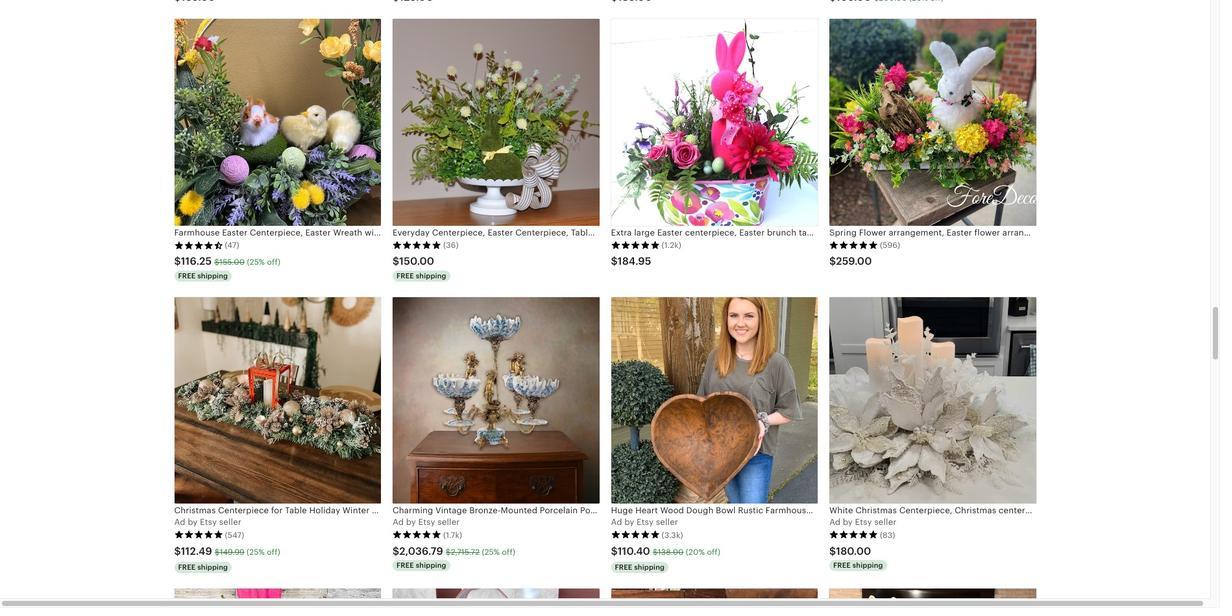 Task type: describe. For each thing, give the bounding box(es) containing it.
4.5 out of 5 stars image
[[174, 241, 223, 250]]

$ inside $ 180.00 free shipping
[[830, 545, 836, 557]]

112.49
[[181, 545, 212, 557]]

a d b y etsy seller for 2,036.79
[[393, 518, 460, 527]]

etsy for (83)
[[855, 518, 872, 527]]

free down "110.40"
[[615, 564, 632, 571]]

5 out of 5 stars image for (547)
[[174, 530, 223, 539]]

b for (547)
[[188, 518, 193, 527]]

free down '112.49'
[[178, 564, 196, 571]]

y for (1.7k)
[[411, 518, 416, 527]]

white christmas centerpiece, christmas centerpiece, white and gold christmas centerpiece, white christmas decor, gold christmas, image
[[830, 297, 1036, 504]]

shipping inside $ 2,036.79 $ 2,715.72 (25% off) free shipping
[[416, 562, 446, 569]]

116.25
[[181, 255, 212, 268]]

rustic
[[738, 506, 763, 515]]

heart
[[635, 506, 658, 515]]

spring flower arrangement, easter flower arrangement, large spring table arrangement, spring arrangement, spring centerpiece, spring table image
[[830, 19, 1036, 226]]

easter centerpiece with flocked bunny, flocked easter bunny, bunny centerpiece, easter table decor, easter gift image
[[830, 589, 1036, 608]]

flocked easter bunny centerpiece. easter bunny floral arrangement. spring centerpiece. tabletop arrangement. easter decor. image
[[174, 589, 381, 608]]

150.00
[[399, 255, 434, 268]]

b inside the huge heart wood dough bowl rustic farmhouse unique gift a d b y etsy seller
[[625, 518, 630, 527]]

spring centerpiece, real touch floral arrangement, easter centerpiece, everyday centerpiece, large floral arrangement, spring decor, easter image
[[611, 589, 818, 608]]

a for (547)
[[174, 518, 180, 527]]

purple floral easter bunny centerpiece, floral easter centerpiece, centerpiece with glass egg, easter table decor, easter tablescape image
[[393, 589, 599, 608]]

free inside $ 150.00 free shipping
[[397, 272, 414, 280]]

free shipping for 112.49
[[178, 564, 228, 571]]

b for (83)
[[843, 518, 848, 527]]

a for (83)
[[830, 518, 835, 527]]

huge
[[611, 506, 633, 515]]

(25% for 116.25
[[247, 258, 265, 267]]

$ 259.00
[[830, 255, 872, 268]]

(547)
[[225, 531, 244, 540]]

farmhouse easter centerpiece, easter wreath with chicks, spring decor home decoration, photo props, baby's room, easter decor gift for home image
[[174, 19, 381, 226]]

5 out of 5 stars image for (36)
[[393, 241, 441, 250]]

$ 184.95
[[611, 255, 651, 268]]

charming vintage bronze-mounted porcelain porcelain epergne, table five-branch centerpiece, stylish home decor & collectors, gift idea image
[[393, 297, 599, 504]]

a inside the huge heart wood dough bowl rustic farmhouse unique gift a d b y etsy seller
[[611, 518, 617, 527]]

149.99
[[220, 548, 245, 557]]

christmas centerpiece for table holiday winter decor, christmas floral arrangement, winter holiday home decor for dining room buffet table image
[[174, 297, 381, 504]]

gift
[[845, 506, 860, 515]]

a d b y etsy seller for 112.49
[[174, 518, 241, 527]]

(36)
[[443, 241, 459, 250]]

bowl
[[716, 506, 736, 515]]

huge heart wood dough bowl rustic farmhouse unique gift a d b y etsy seller
[[611, 506, 860, 527]]

dough
[[686, 506, 714, 515]]

seller inside the huge heart wood dough bowl rustic farmhouse unique gift a d b y etsy seller
[[656, 518, 678, 527]]

d for (83)
[[835, 518, 841, 527]]

$ 110.40 $ 138.00 (20% off)
[[611, 545, 720, 557]]

shipping inside $ 180.00 free shipping
[[853, 562, 883, 569]]

y for (83)
[[848, 518, 853, 527]]

free inside $ 116.25 $ 155.00 (25% off) free shipping
[[178, 272, 196, 280]]

$ 2,036.79 $ 2,715.72 (25% off) free shipping
[[393, 545, 515, 569]]

2,036.79
[[399, 545, 443, 557]]

180.00
[[836, 545, 871, 557]]



Task type: vqa. For each thing, say whether or not it's contained in the screenshot.
3
no



Task type: locate. For each thing, give the bounding box(es) containing it.
off) right the 2,715.72
[[502, 548, 515, 557]]

etsy
[[200, 518, 217, 527], [418, 518, 435, 527], [637, 518, 654, 527], [855, 518, 872, 527]]

(1.2k)
[[662, 241, 681, 250]]

5 out of 5 stars image for (596)
[[830, 241, 878, 250]]

free shipping for 110.40
[[615, 564, 665, 571]]

b down gift in the right bottom of the page
[[843, 518, 848, 527]]

3 etsy from the left
[[637, 518, 654, 527]]

5 out of 5 stars image
[[393, 241, 441, 250], [611, 241, 660, 250], [830, 241, 878, 250], [174, 530, 223, 539], [393, 530, 441, 539], [611, 530, 660, 539], [830, 530, 878, 539]]

shipping down the $ 112.49 $ 149.99 (25% off)
[[197, 564, 228, 571]]

110.40
[[618, 545, 650, 557]]

(25% right 149.99
[[247, 548, 265, 557]]

off) inside $ 2,036.79 $ 2,715.72 (25% off) free shipping
[[502, 548, 515, 557]]

5 out of 5 stars image for (3.3k)
[[611, 530, 660, 539]]

2 etsy from the left
[[418, 518, 435, 527]]

shipping inside $ 150.00 free shipping
[[416, 272, 446, 280]]

d
[[180, 518, 185, 527], [398, 518, 404, 527], [617, 518, 622, 527], [835, 518, 841, 527]]

free down 2,036.79
[[397, 562, 414, 569]]

shipping inside $ 116.25 $ 155.00 (25% off) free shipping
[[197, 272, 228, 280]]

4 etsy from the left
[[855, 518, 872, 527]]

y up '112.49'
[[193, 518, 198, 527]]

d down huge
[[617, 518, 622, 527]]

free inside $ 2,036.79 $ 2,715.72 (25% off) free shipping
[[397, 562, 414, 569]]

seller
[[219, 518, 241, 527], [438, 518, 460, 527], [656, 518, 678, 527], [874, 518, 897, 527]]

2 y from the left
[[411, 518, 416, 527]]

5 out of 5 stars image up 259.00
[[830, 241, 878, 250]]

1 horizontal spatial free shipping
[[615, 564, 665, 571]]

5 out of 5 stars image up 180.00
[[830, 530, 878, 539]]

(3.3k)
[[662, 531, 683, 540]]

d up '112.49'
[[180, 518, 185, 527]]

$ 180.00 free shipping
[[830, 545, 883, 569]]

extra large easter centerpiece, easter brunch table arrangement, hot pink bunny arrangement, easter floral arrangement for table image
[[611, 19, 818, 226]]

off) inside the $ 112.49 $ 149.99 (25% off)
[[267, 548, 280, 557]]

1 etsy from the left
[[200, 518, 217, 527]]

1 a from the left
[[174, 518, 180, 527]]

etsy for (1.7k)
[[418, 518, 435, 527]]

1 seller from the left
[[219, 518, 241, 527]]

$ 112.49 $ 149.99 (25% off)
[[174, 545, 280, 557]]

unique
[[814, 506, 843, 515]]

y for (547)
[[193, 518, 198, 527]]

$ inside the $ 112.49 $ 149.99 (25% off)
[[215, 548, 220, 557]]

shipping
[[197, 272, 228, 280], [416, 272, 446, 280], [416, 562, 446, 569], [853, 562, 883, 569], [197, 564, 228, 571], [634, 564, 665, 571]]

a d b y etsy seller up 2,036.79
[[393, 518, 460, 527]]

3 y from the left
[[630, 518, 634, 527]]

5 out of 5 stars image up 2,036.79
[[393, 530, 441, 539]]

shipping down the "150.00"
[[416, 272, 446, 280]]

off) right (20%
[[707, 548, 720, 557]]

1 y from the left
[[193, 518, 198, 527]]

d up 2,036.79
[[398, 518, 404, 527]]

5 out of 5 stars image up '112.49'
[[174, 530, 223, 539]]

3 a from the left
[[611, 518, 617, 527]]

b up '112.49'
[[188, 518, 193, 527]]

seller down wood
[[656, 518, 678, 527]]

free inside $ 180.00 free shipping
[[833, 562, 851, 569]]

1 d from the left
[[180, 518, 185, 527]]

$
[[174, 255, 181, 268], [393, 255, 399, 268], [611, 255, 618, 268], [830, 255, 836, 268], [214, 258, 219, 267], [174, 545, 181, 557], [393, 545, 399, 557], [611, 545, 618, 557], [830, 545, 836, 557], [215, 548, 220, 557], [446, 548, 451, 557], [653, 548, 658, 557]]

(83)
[[880, 531, 895, 540]]

etsy up '112.49'
[[200, 518, 217, 527]]

4 a from the left
[[830, 518, 835, 527]]

a for (1.7k)
[[393, 518, 399, 527]]

seller for (547)
[[219, 518, 241, 527]]

etsy down heart
[[637, 518, 654, 527]]

etsy inside the huge heart wood dough bowl rustic farmhouse unique gift a d b y etsy seller
[[637, 518, 654, 527]]

(25% right 155.00
[[247, 258, 265, 267]]

3 d from the left
[[617, 518, 622, 527]]

b up 2,036.79
[[406, 518, 412, 527]]

2 d from the left
[[398, 518, 404, 527]]

0 horizontal spatial a d b y etsy seller
[[174, 518, 241, 527]]

1 horizontal spatial a d b y etsy seller
[[393, 518, 460, 527]]

$ 150.00 free shipping
[[393, 255, 446, 280]]

seller for (83)
[[874, 518, 897, 527]]

y down huge
[[630, 518, 634, 527]]

(25% for 2,036.79
[[482, 548, 500, 557]]

5 out of 5 stars image up 184.95 on the right of the page
[[611, 241, 660, 250]]

b down huge
[[625, 518, 630, 527]]

free shipping
[[178, 564, 228, 571], [615, 564, 665, 571]]

(25% inside $ 116.25 $ 155.00 (25% off) free shipping
[[247, 258, 265, 267]]

off) right 149.99
[[267, 548, 280, 557]]

everyday centerpiece, easter centerpiece, table decor, holiday centerpiece, housewarming gift, gift for mom, farmhouse decor, easter decor image
[[393, 19, 599, 226]]

2 b from the left
[[406, 518, 412, 527]]

shipping down 116.25
[[197, 272, 228, 280]]

wood
[[660, 506, 684, 515]]

farmhouse
[[766, 506, 811, 515]]

d down unique
[[835, 518, 841, 527]]

$ inside $ 150.00 free shipping
[[393, 255, 399, 268]]

3 b from the left
[[625, 518, 630, 527]]

$ inside $ 110.40 $ 138.00 (20% off)
[[653, 548, 658, 557]]

b for (1.7k)
[[406, 518, 412, 527]]

5 out of 5 stars image up "110.40"
[[611, 530, 660, 539]]

4 y from the left
[[848, 518, 853, 527]]

1 b from the left
[[188, 518, 193, 527]]

2,715.72
[[451, 548, 480, 557]]

seller up (1.7k)
[[438, 518, 460, 527]]

2 a from the left
[[393, 518, 399, 527]]

off) for 110.40
[[707, 548, 720, 557]]

5 out of 5 stars image for (1.2k)
[[611, 241, 660, 250]]

3 a d b y etsy seller from the left
[[830, 518, 897, 527]]

1 free shipping from the left
[[178, 564, 228, 571]]

b
[[188, 518, 193, 527], [406, 518, 412, 527], [625, 518, 630, 527], [843, 518, 848, 527]]

y down gift in the right bottom of the page
[[848, 518, 853, 527]]

off) for 116.25
[[267, 258, 281, 267]]

off) inside $ 110.40 $ 138.00 (20% off)
[[707, 548, 720, 557]]

d inside the huge heart wood dough bowl rustic farmhouse unique gift a d b y etsy seller
[[617, 518, 622, 527]]

d for (1.7k)
[[398, 518, 404, 527]]

etsy for (547)
[[200, 518, 217, 527]]

5 out of 5 stars image for (1.7k)
[[393, 530, 441, 539]]

free down the "150.00"
[[397, 272, 414, 280]]

off) for 112.49
[[267, 548, 280, 557]]

etsy up 2,036.79
[[418, 518, 435, 527]]

2 seller from the left
[[438, 518, 460, 527]]

(596)
[[880, 241, 900, 250]]

5 out of 5 stars image up the "150.00"
[[393, 241, 441, 250]]

y inside the huge heart wood dough bowl rustic farmhouse unique gift a d b y etsy seller
[[630, 518, 634, 527]]

(25% right the 2,715.72
[[482, 548, 500, 557]]

4 b from the left
[[843, 518, 848, 527]]

off) for 2,036.79
[[502, 548, 515, 557]]

(25%
[[247, 258, 265, 267], [247, 548, 265, 557], [482, 548, 500, 557]]

138.00
[[658, 548, 684, 557]]

2 horizontal spatial a d b y etsy seller
[[830, 518, 897, 527]]

(25% inside the $ 112.49 $ 149.99 (25% off)
[[247, 548, 265, 557]]

(25% for 112.49
[[247, 548, 265, 557]]

seller up (83)
[[874, 518, 897, 527]]

etsy down gift in the right bottom of the page
[[855, 518, 872, 527]]

$ 116.25 $ 155.00 (25% off) free shipping
[[174, 255, 281, 280]]

off) right 155.00
[[267, 258, 281, 267]]

huge heart wood dough bowl rustic farmhouse unique gift image
[[611, 297, 818, 504]]

(25% inside $ 2,036.79 $ 2,715.72 (25% off) free shipping
[[482, 548, 500, 557]]

shipping down 2,036.79
[[416, 562, 446, 569]]

259.00
[[836, 255, 872, 268]]

a
[[174, 518, 180, 527], [393, 518, 399, 527], [611, 518, 617, 527], [830, 518, 835, 527]]

5 out of 5 stars image for (83)
[[830, 530, 878, 539]]

(47)
[[225, 241, 239, 250]]

184.95
[[618, 255, 651, 268]]

seller up (547)
[[219, 518, 241, 527]]

free
[[178, 272, 196, 280], [397, 272, 414, 280], [397, 562, 414, 569], [833, 562, 851, 569], [178, 564, 196, 571], [615, 564, 632, 571]]

free down 180.00
[[833, 562, 851, 569]]

3 seller from the left
[[656, 518, 678, 527]]

y
[[193, 518, 198, 527], [411, 518, 416, 527], [630, 518, 634, 527], [848, 518, 853, 527]]

free down 116.25
[[178, 272, 196, 280]]

155.00
[[219, 258, 245, 267]]

y up 2,036.79
[[411, 518, 416, 527]]

4 d from the left
[[835, 518, 841, 527]]

a d b y etsy seller
[[174, 518, 241, 527], [393, 518, 460, 527], [830, 518, 897, 527]]

2 a d b y etsy seller from the left
[[393, 518, 460, 527]]

free shipping down "110.40"
[[615, 564, 665, 571]]

1 a d b y etsy seller from the left
[[174, 518, 241, 527]]

off)
[[267, 258, 281, 267], [267, 548, 280, 557], [502, 548, 515, 557], [707, 548, 720, 557]]

free shipping down '112.49'
[[178, 564, 228, 571]]

shipping down 180.00
[[853, 562, 883, 569]]

2 free shipping from the left
[[615, 564, 665, 571]]

(1.7k)
[[443, 531, 462, 540]]

a d b y etsy seller up (547)
[[174, 518, 241, 527]]

4 seller from the left
[[874, 518, 897, 527]]

d for (547)
[[180, 518, 185, 527]]

seller for (1.7k)
[[438, 518, 460, 527]]

a d b y etsy seller down gift in the right bottom of the page
[[830, 518, 897, 527]]

(20%
[[686, 548, 705, 557]]

shipping down "110.40"
[[634, 564, 665, 571]]

off) inside $ 116.25 $ 155.00 (25% off) free shipping
[[267, 258, 281, 267]]

0 horizontal spatial free shipping
[[178, 564, 228, 571]]



